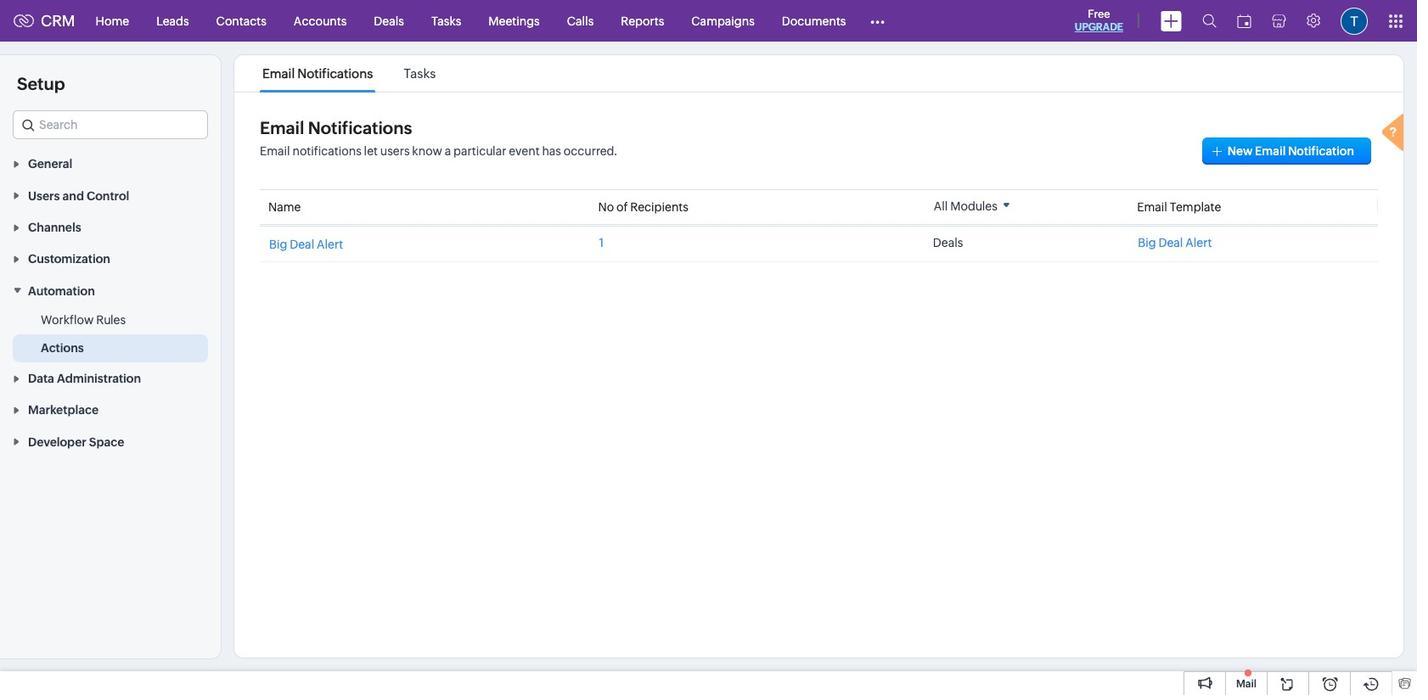 Task type: locate. For each thing, give the bounding box(es) containing it.
Other Modules field
[[860, 7, 897, 34]]

email left template
[[1138, 200, 1168, 214]]

0 vertical spatial tasks link
[[418, 0, 475, 41]]

data administration
[[28, 372, 141, 386]]

0 vertical spatial notifications
[[298, 66, 373, 81]]

new
[[1228, 144, 1253, 158]]

notifications up the let
[[308, 118, 412, 138]]

recipients
[[631, 200, 689, 214]]

developer space button
[[0, 426, 221, 458]]

contacts link
[[203, 0, 280, 41]]

notifications inside 'list'
[[298, 66, 373, 81]]

meetings link
[[475, 0, 554, 41]]

data
[[28, 372, 54, 386]]

1 horizontal spatial deals
[[933, 236, 964, 250]]

new email notification button
[[1203, 138, 1372, 165]]

0 vertical spatial deals
[[374, 14, 404, 28]]

1 horizontal spatial alert
[[1186, 236, 1213, 250]]

1 horizontal spatial deal
[[1159, 236, 1184, 250]]

big
[[1139, 236, 1157, 250], [269, 238, 287, 251]]

home
[[96, 14, 129, 28]]

search image
[[1203, 14, 1217, 28]]

let
[[364, 144, 378, 158]]

big deal alert link
[[1139, 236, 1369, 250], [269, 238, 343, 251]]

customization button
[[0, 243, 221, 275]]

notifications inside email notifications new email notification
[[308, 118, 412, 138]]

notifications down accounts
[[298, 66, 373, 81]]

tasks down deals link
[[404, 66, 436, 81]]

and
[[62, 189, 84, 203]]

tasks link left "meetings"
[[418, 0, 475, 41]]

1 horizontal spatial big deal alert link
[[1139, 236, 1369, 250]]

deals
[[374, 14, 404, 28], [933, 236, 964, 250]]

contacts
[[216, 14, 267, 28]]

tasks right deals link
[[431, 14, 462, 28]]

actions
[[41, 341, 84, 355]]

tasks
[[431, 14, 462, 28], [404, 66, 436, 81]]

know
[[412, 144, 443, 158]]

calendar image
[[1238, 14, 1252, 28]]

create menu image
[[1161, 11, 1183, 31]]

setup
[[17, 74, 65, 93]]

deals down all
[[933, 236, 964, 250]]

users and control
[[28, 189, 129, 203]]

list
[[247, 55, 451, 92]]

accounts link
[[280, 0, 360, 41]]

event
[[509, 144, 540, 158]]

users
[[28, 189, 60, 203]]

email down contacts link
[[263, 66, 295, 81]]

big down the email template at the top right
[[1139, 236, 1157, 250]]

deal
[[1159, 236, 1184, 250], [290, 238, 314, 251]]

users
[[380, 144, 410, 158]]

alert
[[1186, 236, 1213, 250], [317, 238, 343, 251]]

channels button
[[0, 211, 221, 243]]

0 horizontal spatial deals
[[374, 14, 404, 28]]

general
[[28, 157, 72, 171]]

workflow rules
[[41, 313, 126, 327]]

All Modules field
[[928, 198, 1017, 214]]

big deal alert link down name
[[269, 238, 343, 251]]

email notifications
[[263, 66, 373, 81]]

1 vertical spatial tasks
[[404, 66, 436, 81]]

1 horizontal spatial big
[[1139, 236, 1157, 250]]

0 vertical spatial tasks
[[431, 14, 462, 28]]

email notifications link
[[260, 66, 376, 81]]

big deal alert down the email template at the top right
[[1139, 236, 1213, 250]]

tasks link down deals link
[[401, 66, 439, 81]]

None field
[[13, 110, 208, 139]]

leads
[[156, 14, 189, 28]]

notifications
[[298, 66, 373, 81], [308, 118, 412, 138]]

1 vertical spatial deals
[[933, 236, 964, 250]]

crm link
[[14, 12, 75, 30]]

meetings
[[489, 14, 540, 28]]

email notifications new email notification
[[260, 118, 1355, 158]]

data administration button
[[0, 363, 221, 394]]

email up notifications
[[260, 118, 304, 138]]

no of recipients
[[598, 200, 689, 214]]

big deal alert
[[1139, 236, 1213, 250], [269, 238, 343, 251]]

email inside 'list'
[[263, 66, 295, 81]]

tasks link
[[418, 0, 475, 41], [401, 66, 439, 81]]

0 horizontal spatial deal
[[290, 238, 314, 251]]

name
[[268, 200, 301, 214]]

1 link
[[599, 236, 604, 250]]

big deal alert down name
[[269, 238, 343, 251]]

1 vertical spatial notifications
[[308, 118, 412, 138]]

campaigns link
[[678, 0, 769, 41]]

create menu element
[[1151, 0, 1193, 41]]

deal down the email template at the top right
[[1159, 236, 1184, 250]]

email
[[263, 66, 295, 81], [260, 118, 304, 138], [260, 144, 290, 158], [1256, 144, 1287, 158], [1138, 200, 1168, 214]]

campaigns
[[692, 14, 755, 28]]

notification
[[1289, 144, 1355, 158]]

particular
[[454, 144, 507, 158]]

deal down name
[[290, 238, 314, 251]]

deals right accounts
[[374, 14, 404, 28]]

email left notifications
[[260, 144, 290, 158]]

calls link
[[554, 0, 608, 41]]

big down name
[[269, 238, 287, 251]]

big deal alert link down template
[[1139, 236, 1369, 250]]



Task type: vqa. For each thing, say whether or not it's contained in the screenshot.
Help IMAGE
no



Task type: describe. For each thing, give the bounding box(es) containing it.
upgrade
[[1075, 21, 1124, 33]]

automation region
[[0, 306, 221, 363]]

developer space
[[28, 436, 124, 449]]

0 horizontal spatial alert
[[317, 238, 343, 251]]

no
[[598, 200, 614, 214]]

free upgrade
[[1075, 8, 1124, 33]]

rules
[[96, 313, 126, 327]]

documents
[[782, 14, 847, 28]]

profile image
[[1341, 7, 1369, 34]]

search element
[[1193, 0, 1228, 42]]

of
[[617, 200, 628, 214]]

administration
[[57, 372, 141, 386]]

notifications
[[293, 144, 362, 158]]

users and control button
[[0, 180, 221, 211]]

channels
[[28, 221, 81, 234]]

email for email notifications new email notification
[[260, 118, 304, 138]]

marketplace
[[28, 404, 99, 417]]

reports link
[[608, 0, 678, 41]]

calls
[[567, 14, 594, 28]]

all
[[934, 200, 948, 213]]

workflow
[[41, 313, 94, 327]]

customization
[[28, 253, 110, 266]]

leads link
[[143, 0, 203, 41]]

mail
[[1237, 679, 1257, 691]]

email template
[[1138, 200, 1222, 214]]

reports
[[621, 14, 665, 28]]

0 horizontal spatial big deal alert
[[269, 238, 343, 251]]

developer
[[28, 436, 86, 449]]

automation button
[[0, 275, 221, 306]]

deals link
[[360, 0, 418, 41]]

home link
[[82, 0, 143, 41]]

0 horizontal spatial big deal alert link
[[269, 238, 343, 251]]

email right new
[[1256, 144, 1287, 158]]

Search text field
[[14, 111, 207, 138]]

control
[[87, 189, 129, 203]]

notifications for email notifications
[[298, 66, 373, 81]]

general button
[[0, 148, 221, 180]]

list containing email notifications
[[247, 55, 451, 92]]

crm
[[41, 12, 75, 30]]

notifications for email notifications new email notification
[[308, 118, 412, 138]]

1
[[599, 236, 604, 250]]

accounts
[[294, 14, 347, 28]]

email for email notifications let users know a particular event has occurred.
[[260, 144, 290, 158]]

has
[[542, 144, 562, 158]]

marketplace button
[[0, 394, 221, 426]]

all modules
[[934, 200, 998, 213]]

documents link
[[769, 0, 860, 41]]

modules
[[951, 200, 998, 213]]

1 vertical spatial tasks link
[[401, 66, 439, 81]]

automation
[[28, 284, 95, 298]]

occurred.
[[564, 144, 617, 158]]

email notifications let users know a particular event has occurred.
[[260, 144, 617, 158]]

actions link
[[41, 340, 84, 357]]

free
[[1088, 8, 1111, 20]]

workflow rules link
[[41, 312, 126, 329]]

email for email template
[[1138, 200, 1168, 214]]

space
[[89, 436, 124, 449]]

template
[[1170, 200, 1222, 214]]

1 horizontal spatial big deal alert
[[1139, 236, 1213, 250]]

0 horizontal spatial big
[[269, 238, 287, 251]]

a
[[445, 144, 451, 158]]

profile element
[[1331, 0, 1379, 41]]

email for email notifications
[[263, 66, 295, 81]]



